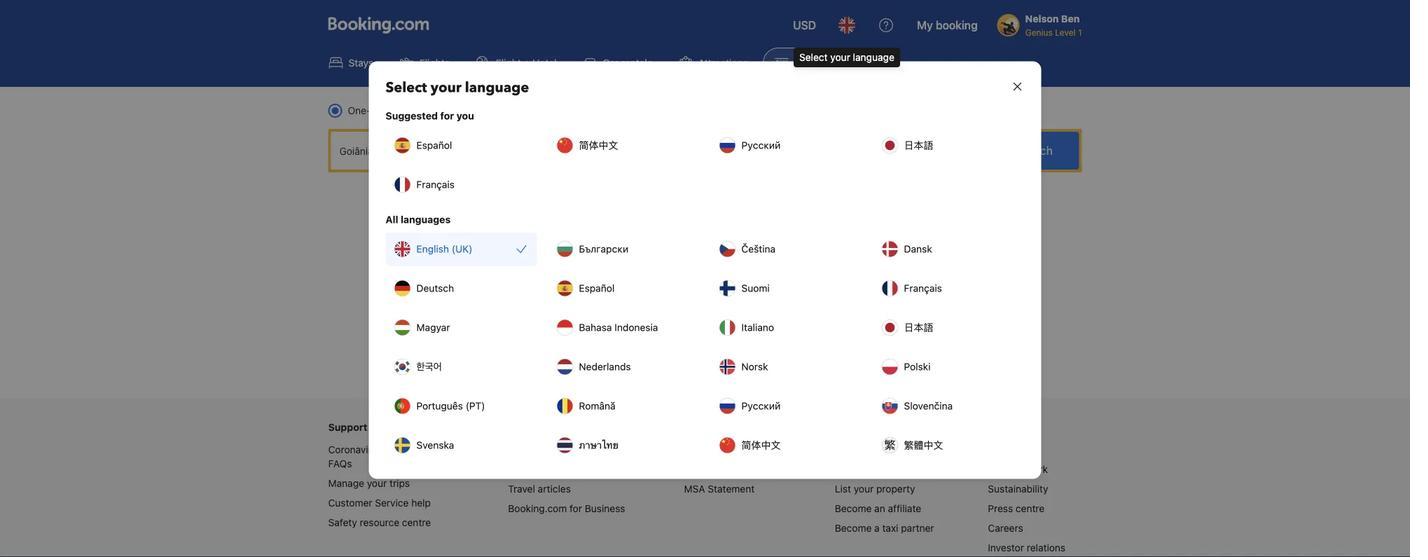 Task type: locate. For each thing, give the bounding box(es) containing it.
1 become from the top
[[835, 502, 872, 514]]

extranet
[[835, 444, 873, 455]]

become for become a taxi partner
[[835, 522, 872, 534]]

how we work
[[988, 463, 1048, 475]]

1 vertical spatial русский button
[[711, 389, 862, 423]]

my booking
[[917, 19, 978, 32]]

2 become from the top
[[835, 522, 872, 534]]

results
[[666, 336, 720, 359]]

0 vertical spatial русский
[[742, 139, 781, 151]]

français down dansk
[[904, 282, 942, 294]]

1 horizontal spatial français
[[904, 282, 942, 294]]

0 vertical spatial русский button
[[711, 129, 862, 162]]

français
[[417, 179, 455, 190], [904, 282, 942, 294]]

for left business
[[570, 502, 582, 514]]

1 horizontal spatial español button
[[548, 272, 700, 305]]

français button up languages
[[386, 168, 537, 201]]

12,
[[691, 145, 704, 156]]

0 horizontal spatial select
[[386, 78, 427, 97]]

become left a
[[835, 522, 872, 534]]

0 vertical spatial español button
[[386, 129, 537, 162]]

your right airport
[[831, 52, 851, 63]]

1 日本語 from the top
[[904, 139, 934, 151]]

2 horizontal spatial for
[[707, 371, 721, 385]]

0 vertical spatial español
[[417, 139, 452, 151]]

press centre link
[[988, 502, 1045, 514]]

msa
[[684, 483, 705, 494]]

2 русский button from the top
[[711, 389, 862, 423]]

1 vertical spatial for
[[707, 371, 721, 385]]

norsk
[[742, 361, 768, 372]]

list your property link
[[835, 483, 915, 494]]

tue
[[672, 145, 688, 156]]

русский down pickup
[[742, 400, 781, 412]]

română button
[[548, 389, 700, 423]]

0 vertical spatial for
[[440, 110, 454, 122]]

slovenčina button
[[873, 389, 1025, 423]]

become for become an affiliate
[[835, 502, 872, 514]]

0 horizontal spatial 简体中文
[[579, 139, 618, 151]]

繁體中文
[[904, 439, 944, 451]]

1 horizontal spatial 简体中文 button
[[711, 428, 862, 462]]

0 vertical spatial 日本語 button
[[873, 129, 1025, 162]]

for left the
[[707, 371, 721, 385]]

0 vertical spatial select
[[800, 52, 828, 63]]

1 horizontal spatial español
[[579, 282, 615, 294]]

0 horizontal spatial select your language
[[386, 78, 529, 97]]

1 русский from the top
[[742, 139, 781, 151]]

centre
[[1016, 502, 1045, 514], [402, 517, 431, 528]]

english (uk) button
[[386, 232, 537, 266]]

1 vertical spatial français
[[904, 282, 942, 294]]

become an affiliate link
[[835, 502, 922, 514]]

polski button
[[873, 350, 1025, 384]]

select left taxis
[[800, 52, 828, 63]]

suomi
[[742, 282, 770, 294]]

suppliers
[[611, 371, 657, 385]]

日本語
[[904, 139, 934, 151], [904, 322, 934, 333]]

español button down you
[[386, 129, 537, 162]]

bahasa indonesia button
[[548, 311, 700, 344]]

1 vertical spatial 日本語 button
[[873, 311, 1025, 344]]

español down suggested for you
[[417, 139, 452, 151]]

sustainability link
[[988, 483, 1049, 494]]

1 vertical spatial русский
[[742, 400, 781, 412]]

there are no suppliers available for the pickup location and time
[[544, 371, 867, 385]]

your
[[831, 52, 851, 63], [431, 78, 462, 97], [367, 477, 387, 489], [854, 483, 874, 494]]

日本語 for italiano
[[904, 322, 934, 333]]

for for business
[[570, 502, 582, 514]]

become an affiliate
[[835, 502, 922, 514]]

for inside 'select your language' dialog
[[440, 110, 454, 122]]

select up 'suggested'
[[386, 78, 427, 97]]

0 vertical spatial become
[[835, 502, 872, 514]]

one-
[[348, 105, 371, 116]]

0 horizontal spatial centre
[[402, 517, 431, 528]]

2 русский from the top
[[742, 400, 781, 412]]

taxi
[[883, 522, 899, 534]]

0 vertical spatial 日本語
[[904, 139, 934, 151]]

become
[[835, 502, 872, 514], [835, 522, 872, 534]]

found
[[724, 336, 773, 359]]

language down flight
[[465, 78, 529, 97]]

0 horizontal spatial français
[[417, 179, 455, 190]]

0 vertical spatial français button
[[386, 168, 537, 201]]

français up languages
[[417, 179, 455, 190]]

0 vertical spatial français
[[417, 179, 455, 190]]

1 horizontal spatial language
[[853, 52, 895, 63]]

български
[[579, 243, 629, 255]]

русский right dec,
[[742, 139, 781, 151]]

magyar button
[[386, 311, 537, 344]]

you
[[457, 110, 474, 122]]

1 vertical spatial select
[[386, 78, 427, 97]]

your inside dialog
[[431, 78, 462, 97]]

français button
[[386, 168, 537, 201], [873, 272, 1025, 305]]

2 日本語 button from the top
[[873, 311, 1025, 344]]

centre down help
[[402, 517, 431, 528]]

booking.com image
[[328, 17, 429, 34]]

for left you
[[440, 110, 454, 122]]

0 horizontal spatial language
[[465, 78, 529, 97]]

2 日本語 from the top
[[904, 322, 934, 333]]

0 vertical spatial select your language
[[800, 52, 895, 63]]

suomi button
[[711, 272, 862, 305]]

español
[[417, 139, 452, 151], [579, 282, 615, 294]]

1 horizontal spatial for
[[570, 502, 582, 514]]

booking.com for business
[[508, 502, 625, 514]]

booking.com for business link
[[508, 502, 625, 514]]

0 horizontal spatial for
[[440, 110, 454, 122]]

日本語 button for русский
[[873, 129, 1025, 162]]

faqs
[[328, 458, 352, 469]]

privacy
[[684, 444, 717, 455]]

language right taxis
[[853, 52, 895, 63]]

1 horizontal spatial centre
[[1016, 502, 1045, 514]]

airport
[[794, 57, 826, 69]]

français button down dansk button
[[873, 272, 1025, 305]]

norsk button
[[711, 350, 862, 384]]

español up bahasa
[[579, 282, 615, 294]]

genius
[[508, 444, 540, 455]]

suggested
[[386, 110, 438, 122]]

1 horizontal spatial 简体中文
[[742, 439, 781, 451]]

0 horizontal spatial español
[[417, 139, 452, 151]]

italiano
[[742, 322, 774, 333]]

extranet login
[[835, 444, 897, 455]]

my booking link
[[909, 8, 986, 42]]

1 vertical spatial français button
[[873, 272, 1025, 305]]

your up customer service help 'link'
[[367, 477, 387, 489]]

0 vertical spatial centre
[[1016, 502, 1045, 514]]

dansk button
[[873, 232, 1025, 266]]

español button
[[386, 129, 537, 162], [548, 272, 700, 305]]

简体中文
[[579, 139, 618, 151], [742, 439, 781, 451]]

1 vertical spatial 日本語
[[904, 322, 934, 333]]

1 vertical spatial select your language
[[386, 78, 529, 97]]

español button down the български button
[[548, 272, 700, 305]]

0 vertical spatial 简体中文 button
[[548, 129, 700, 162]]

2 vertical spatial for
[[570, 502, 582, 514]]

attractions link
[[667, 48, 760, 78]]

1 русский button from the top
[[711, 129, 862, 162]]

for
[[440, 110, 454, 122], [707, 371, 721, 385], [570, 502, 582, 514]]

français for right français button
[[904, 282, 942, 294]]

1 vertical spatial español
[[579, 282, 615, 294]]

0 horizontal spatial español button
[[386, 129, 537, 162]]

1 vertical spatial 简体中文 button
[[711, 428, 862, 462]]

loyalty
[[542, 444, 571, 455]]

coronavirus
[[328, 444, 383, 455]]

safety
[[328, 517, 357, 528]]

affiliate
[[888, 502, 922, 514]]

select
[[800, 52, 828, 63], [386, 78, 427, 97]]

русский button for slovenčina
[[711, 389, 862, 423]]

english
[[417, 243, 449, 255]]

sustainability
[[988, 483, 1049, 494]]

1 日本語 button from the top
[[873, 129, 1025, 162]]

become down list
[[835, 502, 872, 514]]

español for español button to the left
[[417, 139, 452, 151]]

español for the bottommost español button
[[579, 282, 615, 294]]

travel articles
[[508, 483, 571, 494]]

português (pt)
[[417, 400, 485, 412]]

centre down the sustainability link
[[1016, 502, 1045, 514]]

no
[[595, 371, 608, 385]]

your up return
[[431, 78, 462, 97]]

0 vertical spatial 简体中文
[[579, 139, 618, 151]]

service
[[375, 497, 409, 508]]

русский for slovenčina
[[742, 400, 781, 412]]

car rentals link
[[572, 48, 664, 78]]

flights link
[[388, 48, 462, 78]]

1 vertical spatial become
[[835, 522, 872, 534]]

deutsch
[[417, 282, 454, 294]]

booking
[[936, 19, 978, 32]]

an
[[875, 502, 886, 514]]

car
[[603, 57, 619, 69]]

1 horizontal spatial select
[[800, 52, 828, 63]]

careers link
[[988, 522, 1024, 534]]

1 vertical spatial centre
[[402, 517, 431, 528]]

privacy & cookies
[[684, 444, 764, 455]]

1 vertical spatial language
[[465, 78, 529, 97]]



Task type: vqa. For each thing, say whether or not it's contained in the screenshot.
1st "3" from the right
no



Task type: describe. For each thing, give the bounding box(es) containing it.
no
[[638, 336, 662, 359]]

pickup
[[743, 371, 777, 385]]

manage your trips
[[328, 477, 410, 489]]

한국어 button
[[386, 350, 537, 384]]

français for français button to the left
[[417, 179, 455, 190]]

1 vertical spatial 简体中文
[[742, 439, 781, 451]]

a
[[875, 522, 880, 534]]

customer service help
[[328, 497, 431, 508]]

resource
[[360, 517, 400, 528]]

how we work link
[[988, 463, 1048, 475]]

investor relations link
[[988, 542, 1066, 553]]

nederlands button
[[548, 350, 700, 384]]

how
[[988, 463, 1008, 475]]

nederlands
[[579, 361, 631, 372]]

16:30
[[730, 145, 755, 156]]

and
[[823, 371, 842, 385]]

airport taxis link
[[763, 48, 862, 78]]

cookies
[[729, 444, 764, 455]]

flight + hotel link
[[465, 48, 569, 78]]

business
[[585, 502, 625, 514]]

1 horizontal spatial français button
[[873, 272, 1025, 305]]

0 vertical spatial language
[[853, 52, 895, 63]]

your right list
[[854, 483, 874, 494]]

privacy & cookies link
[[684, 444, 764, 455]]

1 horizontal spatial select your language
[[800, 52, 895, 63]]

svenska button
[[386, 428, 537, 462]]

русский for 日本語
[[742, 139, 781, 151]]

support
[[328, 421, 368, 433]]

way
[[371, 105, 389, 116]]

&
[[720, 444, 727, 455]]

search button
[[990, 132, 1079, 170]]

(covid-
[[385, 444, 424, 455]]

deutsch button
[[386, 272, 537, 305]]

magyar
[[417, 322, 450, 333]]

čeština button
[[711, 232, 862, 266]]

available
[[660, 371, 704, 385]]

select your language dialog
[[369, 61, 1042, 496]]

investor
[[988, 542, 1024, 553]]

become a taxi partner link
[[835, 522, 934, 534]]

no results found image
[[643, 184, 768, 333]]

bahasa
[[579, 322, 612, 333]]

polski
[[904, 361, 931, 372]]

statement
[[708, 483, 755, 494]]

no results found
[[638, 336, 773, 359]]

čeština
[[742, 243, 776, 255]]

list
[[835, 483, 851, 494]]

italiano button
[[711, 311, 862, 344]]

indonesia
[[615, 322, 658, 333]]

select inside 'select your language' dialog
[[386, 78, 427, 97]]

car rentals
[[603, 57, 652, 69]]

slovenčina
[[904, 400, 953, 412]]

press
[[988, 502, 1013, 514]]

for for you
[[440, 110, 454, 122]]

genius loyalty programme link
[[508, 444, 626, 455]]

stays
[[349, 57, 373, 69]]

search
[[1017, 144, 1053, 157]]

0 horizontal spatial français button
[[386, 168, 537, 201]]

travel
[[508, 483, 535, 494]]

português (pt) button
[[386, 389, 537, 423]]

booking.com
[[508, 502, 567, 514]]

0 horizontal spatial 简体中文 button
[[548, 129, 700, 162]]

property
[[877, 483, 915, 494]]

work
[[1027, 463, 1048, 475]]

日本語 for русский
[[904, 139, 934, 151]]

stays link
[[317, 48, 385, 78]]

flight
[[496, 57, 521, 69]]

manage
[[328, 477, 364, 489]]

trips
[[390, 477, 410, 489]]

customer
[[328, 497, 372, 508]]

(uk)
[[452, 243, 473, 255]]

language inside dialog
[[465, 78, 529, 97]]

ภาษาไทย
[[579, 439, 619, 451]]

繁體中文 button
[[873, 428, 1025, 462]]

select your language inside 'select your language' dialog
[[386, 78, 529, 97]]

safety resource centre
[[328, 517, 431, 528]]

русский button for 日本語
[[711, 129, 862, 162]]

1 vertical spatial español button
[[548, 272, 700, 305]]

hotel
[[533, 57, 557, 69]]

extranet login link
[[835, 444, 897, 455]]

one-way
[[348, 105, 389, 116]]

flight + hotel
[[496, 57, 557, 69]]

english (uk)
[[417, 243, 473, 255]]

list your property
[[835, 483, 915, 494]]

location
[[780, 371, 820, 385]]

rentals
[[622, 57, 652, 69]]

login
[[876, 444, 897, 455]]

tue 12, dec, 16:30 button
[[647, 132, 779, 170]]

português
[[417, 400, 463, 412]]

日本語 button for italiano
[[873, 311, 1025, 344]]

time
[[845, 371, 867, 385]]

become a taxi partner
[[835, 522, 934, 534]]

travel articles link
[[508, 483, 571, 494]]

relations
[[1027, 542, 1066, 553]]

press centre
[[988, 502, 1045, 514]]



